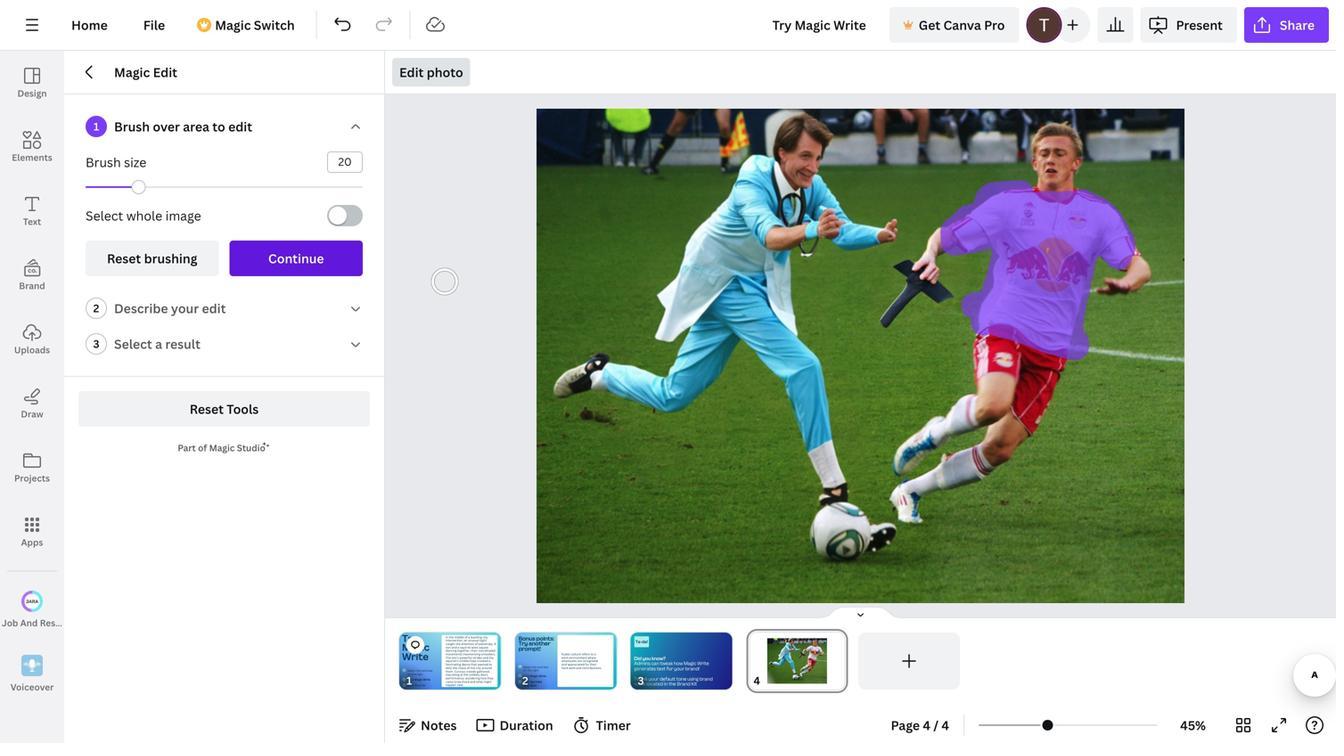 Task type: describe. For each thing, give the bounding box(es) containing it.
in
[[446, 636, 448, 639]]

Design title text field
[[758, 7, 882, 43]]

resume
[[40, 617, 74, 629]]

text inside try magic write select the text box on the right 1 2 3 click magic write click rewrite
[[422, 669, 427, 673]]

fairy
[[523, 684, 530, 688]]

magic studio
[[209, 442, 265, 454]]

1 vertical spatial edit
[[202, 300, 226, 317]]

an
[[464, 639, 468, 643]]

brush for brush size
[[86, 154, 121, 171]]

tweak your default tone using brand voice located in the brand kit
[[634, 676, 713, 688]]

45%
[[1181, 717, 1206, 734]]

3 for 3
[[93, 337, 99, 351]]

image
[[165, 207, 201, 224]]

defy
[[446, 666, 452, 670]]

canva
[[944, 16, 981, 33]]

page 4 image
[[747, 633, 848, 690]]

their inside bonus points: try another prompt! kudos culture refers to a work environment where employees are recognized and appreciated for their hard work and contributions.
[[590, 663, 596, 667]]

brand inside button
[[19, 280, 45, 292]]

voiceover
[[10, 681, 54, 693]]

employees
[[562, 660, 577, 663]]

voice
[[634, 681, 646, 688]]

design button
[[0, 51, 64, 115]]

and left what
[[470, 680, 475, 684]]

text inside select the text box on the right 1 2 click magic write
[[537, 665, 543, 669]]

3 click sprinkle fairy dust
[[519, 680, 542, 688]]

of right the middle
[[465, 636, 468, 639]]

points:
[[536, 635, 554, 642]]

hide pages image
[[818, 606, 904, 621]]

3 inside try magic write select the text box on the right 1 2 3 click magic write click rewrite
[[404, 684, 405, 687]]

get canva pro button
[[890, 7, 1019, 43]]

magic down file
[[114, 64, 150, 81]]

appreciated
[[567, 663, 584, 667]]

that
[[471, 663, 477, 667]]

performance,
[[446, 677, 465, 681]]

might
[[484, 680, 492, 684]]

your for edit
[[171, 300, 199, 317]]

a left squirrel
[[458, 646, 459, 650]]

were
[[471, 646, 478, 650]]

brand button
[[0, 243, 64, 308]]

next.
[[457, 684, 464, 688]]

kudos
[[562, 653, 570, 657]]

powerful
[[460, 656, 472, 660]]

happen
[[446, 684, 456, 688]]

0 vertical spatial work
[[562, 656, 568, 660]]

located
[[647, 681, 663, 688]]

home link
[[57, 7, 122, 43]]

for inside did you know? admins can tweak how magic write generates text for your brand!
[[667, 666, 673, 672]]

notes
[[421, 717, 457, 734]]

1 inside try magic write select the text box on the right 1 2 3 click magic write click rewrite
[[404, 669, 405, 672]]

of right part in the bottom left of the page
[[198, 442, 207, 454]]

brush over area to edit
[[114, 118, 252, 135]]

on inside select the text box on the right 1 2 click magic write
[[523, 669, 527, 673]]

default
[[660, 676, 676, 682]]

seemed
[[478, 663, 488, 667]]

brand!
[[686, 666, 700, 672]]

apps button
[[0, 500, 64, 564]]

reset tools button
[[78, 391, 370, 427]]

text inside did you know? admins can tweak how magic write generates text for your brand!
[[657, 666, 666, 672]]

write inside did you know? admins can tweak how magic write generates text for your brand!
[[697, 661, 709, 667]]

switch
[[254, 16, 295, 33]]

over
[[153, 118, 180, 135]]

a right created
[[489, 660, 490, 663]]

magic inside select the text box on the right 1 2 click magic write
[[530, 674, 538, 678]]

photo
[[427, 64, 463, 81]]

Brush size text field
[[328, 152, 362, 172]]

and down the coordinated
[[483, 656, 488, 660]]

your for default
[[649, 676, 659, 682]]

generates
[[634, 666, 656, 672]]

reset brushing button
[[86, 241, 219, 276]]

chaos
[[458, 666, 466, 670]]

text
[[23, 216, 41, 228]]

0 horizontal spatial city
[[476, 666, 481, 670]]

of right chaos
[[467, 666, 470, 670]]

click left came
[[407, 678, 414, 682]]

attention
[[461, 642, 474, 646]]

brand
[[700, 676, 713, 682]]

click left rewrite
[[407, 684, 414, 688]]

kit
[[692, 681, 697, 688]]

in the middle of a bustling city intersection, an unusual sight caught the attention of passersby. a lion and a squirrel were square dancing together, their coordinated movements mesmerizing onlookers. the lion's powerful strides and the squirrel's nimble hops created a fascinating dance that seemed to defy the chaos of the city around them. curious crowds gathered, marveling at the unlikely duo's performance, wondering how they came to be there and what might happen next.
[[446, 636, 496, 688]]

to right seemed
[[489, 663, 492, 667]]

coordinated
[[478, 649, 495, 653]]

how inside in the middle of a bustling city intersection, an unusual sight caught the attention of passersby. a lion and a squirrel were square dancing together, their coordinated movements mesmerizing onlookers. the lion's powerful strides and the squirrel's nimble hops created a fascinating dance that seemed to defy the chaos of the city around them. curious crowds gathered, marveling at the unlikely duo's performance, wondering how they came to be there and what might happen next.
[[481, 677, 487, 681]]

did
[[634, 655, 642, 662]]

your inside did you know? admins can tweak how magic write generates text for your brand!
[[674, 666, 685, 672]]

using
[[688, 676, 699, 682]]

2 inside try magic write select the text box on the right 1 2 3 click magic write click rewrite
[[404, 678, 405, 681]]

home
[[71, 16, 108, 33]]

draw
[[21, 408, 43, 420]]

contributions.
[[582, 666, 602, 670]]

recognized
[[583, 660, 598, 663]]

page
[[891, 717, 920, 734]]

0 vertical spatial city
[[483, 636, 488, 639]]

admins
[[634, 661, 651, 667]]

select whole image
[[86, 207, 201, 224]]

job
[[2, 617, 18, 629]]

apps
[[21, 537, 43, 549]]

mesmerizing
[[463, 653, 481, 657]]

another
[[529, 640, 550, 648]]

sight
[[480, 639, 487, 643]]

a
[[494, 642, 496, 646]]

duration
[[500, 717, 553, 734]]

file
[[143, 16, 165, 33]]

unusual
[[468, 639, 479, 643]]

together,
[[458, 649, 470, 653]]

bustling
[[471, 636, 482, 639]]

magic edit
[[114, 64, 177, 81]]

result
[[165, 336, 201, 353]]

elements
[[12, 152, 52, 164]]

reset for reset tools
[[190, 401, 224, 418]]

dance
[[462, 663, 470, 667]]

describe
[[114, 300, 168, 317]]

try inside try magic write select the text box on the right 1 2 3 click magic write click rewrite
[[402, 632, 418, 645]]

and right lion
[[452, 646, 457, 650]]

how inside did you know? admins can tweak how magic write generates text for your brand!
[[674, 661, 683, 667]]

reset for reset brushing
[[107, 250, 141, 267]]

3 for 3 click sprinkle fairy dust
[[519, 681, 521, 684]]

part
[[178, 442, 196, 454]]

middle
[[455, 636, 464, 639]]



Task type: locate. For each thing, give the bounding box(es) containing it.
present button
[[1141, 7, 1237, 43]]

1 vertical spatial work
[[569, 666, 575, 670]]

page 4 / 4
[[891, 717, 950, 734]]

the inside tweak your default tone using brand voice located in the brand kit
[[669, 681, 676, 688]]

your up tone
[[674, 666, 685, 672]]

3 left rewrite
[[404, 684, 405, 687]]

your up result
[[171, 300, 199, 317]]

lion
[[446, 646, 451, 650]]

4 right /
[[942, 717, 950, 734]]

city up passersby.
[[483, 636, 488, 639]]

tweak
[[660, 661, 673, 667]]

1 vertical spatial brand
[[677, 681, 691, 688]]

0 vertical spatial their
[[471, 649, 478, 653]]

your
[[171, 300, 199, 317], [674, 666, 685, 672], [649, 676, 659, 682]]

they
[[487, 677, 494, 681]]

city
[[483, 636, 488, 639], [476, 666, 481, 670]]

dancing
[[446, 649, 457, 653]]

main menu bar
[[0, 0, 1336, 51]]

of
[[198, 442, 207, 454], [465, 636, 468, 639], [475, 642, 478, 646], [467, 666, 470, 670]]

magic up sprinkle
[[530, 674, 538, 678]]

edit
[[153, 64, 177, 81], [399, 64, 424, 81]]

1 horizontal spatial 3
[[404, 684, 405, 687]]

magic left studio
[[209, 442, 235, 454]]

2 edit from the left
[[399, 64, 424, 81]]

0 horizontal spatial on
[[407, 673, 411, 676]]

0 horizontal spatial reset
[[107, 250, 141, 267]]

1 vertical spatial their
[[590, 663, 596, 667]]

2 vertical spatial 2
[[404, 678, 405, 681]]

how right tweak
[[674, 661, 683, 667]]

a
[[155, 336, 162, 353], [468, 636, 470, 639], [458, 646, 459, 650], [594, 653, 596, 657], [489, 660, 490, 663]]

3 left sprinkle
[[519, 681, 521, 684]]

culture
[[571, 653, 581, 657]]

for up default at the bottom
[[667, 666, 673, 672]]

share button
[[1245, 7, 1329, 43]]

0 horizontal spatial box
[[428, 669, 433, 673]]

intersection,
[[446, 639, 463, 643]]

select a result
[[114, 336, 201, 353]]

brush left size
[[86, 154, 121, 171]]

for right "are"
[[585, 663, 589, 667]]

1 up brush size
[[93, 119, 99, 134]]

1 horizontal spatial reset
[[190, 401, 224, 418]]

ta-
[[636, 640, 642, 645]]

box inside select the text box on the right 1 2 click magic write
[[543, 665, 548, 669]]

present
[[1176, 16, 1223, 33]]

0 vertical spatial edit
[[228, 118, 252, 135]]

1 vertical spatial city
[[476, 666, 481, 670]]

1 horizontal spatial on
[[523, 669, 527, 673]]

side panel tab list
[[0, 51, 85, 707]]

edit left photo
[[399, 64, 424, 81]]

reset inside reset brushing button
[[107, 250, 141, 267]]

1 horizontal spatial edit
[[399, 64, 424, 81]]

0 horizontal spatial 2
[[93, 301, 99, 316]]

4 left /
[[923, 717, 931, 734]]

continue button
[[230, 241, 363, 276]]

2 vertical spatial your
[[649, 676, 659, 682]]

brand up uploads button
[[19, 280, 45, 292]]

tone
[[677, 676, 687, 682]]

get
[[919, 16, 941, 33]]

1 horizontal spatial right
[[532, 669, 539, 673]]

and down "are"
[[576, 666, 581, 670]]

write inside select the text box on the right 1 2 click magic write
[[539, 674, 546, 678]]

0 horizontal spatial how
[[481, 677, 487, 681]]

magic inside did you know? admins can tweak how magic write generates text for your brand!
[[684, 661, 697, 667]]

to inside bonus points: try another prompt! kudos culture refers to a work environment where employees are recognized and appreciated for their hard work and contributions.
[[591, 653, 594, 657]]

notes button
[[392, 711, 464, 740]]

their down where
[[590, 663, 596, 667]]

refers
[[582, 653, 590, 657]]

1 horizontal spatial 4
[[942, 717, 950, 734]]

select inside select the text box on the right 1 2 click magic write
[[523, 665, 532, 669]]

2 left came
[[404, 678, 405, 681]]

size
[[124, 154, 147, 171]]

0 horizontal spatial try
[[402, 632, 418, 645]]

them.
[[446, 670, 454, 674]]

for
[[585, 663, 589, 667], [667, 666, 673, 672]]

1 up 3 click sprinkle fairy dust
[[519, 666, 521, 669]]

movements
[[446, 653, 462, 657]]

file button
[[129, 7, 179, 43]]

magic left lion
[[402, 641, 430, 654]]

a left result
[[155, 336, 162, 353]]

right inside try magic write select the text box on the right 1 2 3 click magic write click rewrite
[[417, 673, 423, 676]]

box
[[543, 665, 548, 669], [428, 669, 433, 673]]

box left "defy"
[[428, 669, 433, 673]]

brush for brush over area to edit
[[114, 118, 150, 135]]

0 vertical spatial your
[[171, 300, 199, 317]]

0 horizontal spatial 3
[[93, 337, 99, 351]]

3 left select a result
[[93, 337, 99, 351]]

at
[[460, 673, 463, 677]]

1 vertical spatial 2
[[519, 675, 521, 678]]

2 horizontal spatial 2
[[519, 675, 521, 678]]

1 edit from the left
[[153, 64, 177, 81]]

0 horizontal spatial their
[[471, 649, 478, 653]]

magic up rewrite
[[414, 678, 423, 682]]

3
[[93, 337, 99, 351], [519, 681, 521, 684], [404, 684, 405, 687]]

work up hard
[[562, 656, 568, 660]]

magic switch
[[215, 16, 295, 33]]

tools
[[227, 401, 259, 418]]

magic up using
[[684, 661, 697, 667]]

nimble
[[459, 660, 469, 663]]

1 left "defy"
[[404, 669, 405, 672]]

to right "refers"
[[591, 653, 594, 657]]

right up rewrite
[[417, 673, 423, 676]]

job and resume ai
[[2, 617, 85, 629]]

a up recognized
[[594, 653, 596, 657]]

0 vertical spatial reset
[[107, 250, 141, 267]]

click inside 3 click sprinkle fairy dust
[[523, 680, 530, 684]]

brand inside tweak your default tone using brand voice located in the brand kit
[[677, 681, 691, 688]]

0 vertical spatial brush
[[114, 118, 150, 135]]

2 vertical spatial 1
[[404, 669, 405, 672]]

where
[[588, 656, 596, 660]]

reset brushing
[[107, 250, 197, 267]]

know?
[[652, 655, 666, 662]]

bonus
[[518, 635, 535, 642]]

how left the they
[[481, 677, 487, 681]]

select down describe in the left top of the page
[[114, 336, 152, 353]]

1 horizontal spatial their
[[590, 663, 596, 667]]

select for select the text box on the right 1 2 click magic write
[[523, 665, 532, 669]]

edit inside popup button
[[399, 64, 424, 81]]

2 horizontal spatial text
[[657, 666, 666, 672]]

brush left the over
[[114, 118, 150, 135]]

box left hard
[[543, 665, 548, 669]]

squirrel
[[460, 646, 471, 650]]

brand left kit
[[677, 681, 691, 688]]

to right area
[[212, 118, 225, 135]]

on up 3 click sprinkle fairy dust
[[523, 669, 527, 673]]

0 horizontal spatial right
[[417, 673, 423, 676]]

around
[[482, 666, 492, 670]]

1 horizontal spatial box
[[543, 665, 548, 669]]

0 vertical spatial 2
[[93, 301, 99, 316]]

0 horizontal spatial edit
[[153, 64, 177, 81]]

0 horizontal spatial edit
[[202, 300, 226, 317]]

duo's
[[481, 673, 488, 677]]

what
[[476, 680, 483, 684]]

1 vertical spatial your
[[674, 666, 685, 672]]

1 4 from the left
[[923, 717, 931, 734]]

environment
[[569, 656, 587, 660]]

2 up 3 click sprinkle fairy dust
[[519, 675, 521, 678]]

prompt!
[[518, 645, 541, 653]]

1 vertical spatial how
[[481, 677, 487, 681]]

your right tweak
[[649, 676, 659, 682]]

click up 3 click sprinkle fairy dust
[[523, 674, 530, 678]]

ta-da!
[[636, 640, 648, 645]]

reset inside reset tools button
[[190, 401, 224, 418]]

in
[[664, 681, 668, 688]]

1 vertical spatial reset
[[190, 401, 224, 418]]

3 inside 3 click sprinkle fairy dust
[[519, 681, 521, 684]]

2 left describe in the left top of the page
[[93, 301, 99, 316]]

2
[[93, 301, 99, 316], [519, 675, 521, 678], [404, 678, 405, 681]]

1 vertical spatial brush
[[86, 154, 121, 171]]

came
[[446, 680, 453, 684]]

try left another
[[518, 640, 528, 648]]

a right an
[[468, 636, 470, 639]]

square
[[479, 646, 488, 650]]

are
[[577, 660, 582, 663]]

1 horizontal spatial for
[[667, 666, 673, 672]]

1 horizontal spatial how
[[674, 661, 683, 667]]

1 horizontal spatial city
[[483, 636, 488, 639]]

their up strides
[[471, 649, 478, 653]]

try inside bonus points: try another prompt! kudos culture refers to a work environment where employees are recognized and appreciated for their hard work and contributions.
[[518, 640, 528, 648]]

1 inside select the text box on the right 1 2 click magic write
[[519, 666, 521, 669]]

1 vertical spatial 1
[[519, 666, 521, 669]]

1 horizontal spatial edit
[[228, 118, 252, 135]]

1 horizontal spatial your
[[649, 676, 659, 682]]

projects
[[14, 473, 50, 485]]

lion's
[[452, 656, 459, 660]]

2 horizontal spatial 1
[[519, 666, 521, 669]]

0 vertical spatial brand
[[19, 280, 45, 292]]

reset left brushing
[[107, 250, 141, 267]]

city down created
[[476, 666, 481, 670]]

did you know? admins can tweak how magic write generates text for your brand!
[[634, 655, 709, 672]]

passersby.
[[479, 642, 494, 646]]

describe your edit
[[114, 300, 226, 317]]

duration button
[[471, 711, 560, 740]]

on inside try magic write select the text box on the right 1 2 3 click magic write click rewrite
[[407, 673, 411, 676]]

click inside select the text box on the right 1 2 click magic write
[[523, 674, 530, 678]]

magic left switch
[[215, 16, 251, 33]]

edit right describe in the left top of the page
[[202, 300, 226, 317]]

elements button
[[0, 115, 64, 179]]

select left whole
[[86, 207, 123, 224]]

2 horizontal spatial your
[[674, 666, 685, 672]]

right up sprinkle
[[532, 669, 539, 673]]

0 horizontal spatial 4
[[923, 717, 931, 734]]

try left in
[[402, 632, 418, 645]]

and
[[452, 646, 457, 650], [483, 656, 488, 660], [562, 663, 567, 667], [576, 666, 581, 670], [470, 680, 475, 684]]

whole
[[126, 207, 162, 224]]

try
[[402, 632, 418, 645], [518, 640, 528, 648]]

to left be
[[454, 680, 457, 684]]

2 4 from the left
[[942, 717, 950, 734]]

work right hard
[[569, 666, 575, 670]]

select up rewrite
[[407, 669, 416, 673]]

text up sprinkle
[[537, 665, 543, 669]]

uploads
[[14, 344, 50, 356]]

try magic write select the text box on the right 1 2 3 click magic write click rewrite
[[402, 632, 433, 688]]

1
[[93, 119, 99, 134], [519, 666, 521, 669], [404, 669, 405, 672]]

sprinkle
[[530, 680, 542, 684]]

1 horizontal spatial 2
[[404, 678, 405, 681]]

and down kudos
[[562, 663, 567, 667]]

their inside in the middle of a bustling city intersection, an unusual sight caught the attention of passersby. a lion and a squirrel were square dancing together, their coordinated movements mesmerizing onlookers. the lion's powerful strides and the squirrel's nimble hops created a fascinating dance that seemed to defy the chaos of the city around them. curious crowds gathered, marveling at the unlikely duo's performance, wondering how they came to be there and what might happen next.
[[471, 649, 478, 653]]

Page title text field
[[768, 672, 775, 690]]

0 horizontal spatial text
[[422, 669, 427, 673]]

box inside try magic write select the text box on the right 1 2 3 click magic write click rewrite
[[428, 669, 433, 673]]

of down bustling
[[475, 642, 478, 646]]

reset
[[107, 250, 141, 267], [190, 401, 224, 418]]

0 horizontal spatial 1
[[93, 119, 99, 134]]

0 horizontal spatial for
[[585, 663, 589, 667]]

2 inside select the text box on the right 1 2 click magic write
[[519, 675, 521, 678]]

be
[[458, 680, 461, 684]]

select for select whole image
[[86, 207, 123, 224]]

unlikely
[[469, 673, 480, 677]]

a inside bonus points: try another prompt! kudos culture refers to a work environment where employees are recognized and appreciated for their hard work and contributions.
[[594, 653, 596, 657]]

timer
[[596, 717, 631, 734]]

magic inside magic switch button
[[215, 16, 251, 33]]

edit down file
[[153, 64, 177, 81]]

1 horizontal spatial text
[[537, 665, 543, 669]]

click left the dust
[[523, 680, 530, 684]]

0 vertical spatial how
[[674, 661, 683, 667]]

45% button
[[1164, 711, 1222, 740]]

text down know?
[[657, 666, 666, 672]]

1 horizontal spatial 1
[[404, 669, 405, 672]]

select inside try magic write select the text box on the right 1 2 3 click magic write click rewrite
[[407, 669, 416, 673]]

your inside tweak your default tone using brand voice located in the brand kit
[[649, 676, 659, 682]]

reset left tools in the bottom left of the page
[[190, 401, 224, 418]]

brush
[[114, 118, 150, 135], [86, 154, 121, 171]]

on left 'them.'
[[407, 673, 411, 676]]

text up rewrite
[[422, 669, 427, 673]]

for inside bonus points: try another prompt! kudos culture refers to a work environment where employees are recognized and appreciated for their hard work and contributions.
[[585, 663, 589, 667]]

1 horizontal spatial try
[[518, 640, 528, 648]]

0 horizontal spatial your
[[171, 300, 199, 317]]

0 horizontal spatial brand
[[19, 280, 45, 292]]

edit photo button
[[392, 58, 470, 86]]

share
[[1280, 16, 1315, 33]]

hard
[[562, 666, 568, 670]]

select for select a result
[[114, 336, 152, 353]]

2 horizontal spatial 3
[[519, 681, 521, 684]]

select up 3 click sprinkle fairy dust
[[523, 665, 532, 669]]

0 vertical spatial 1
[[93, 119, 99, 134]]

edit right area
[[228, 118, 252, 135]]

edit
[[228, 118, 252, 135], [202, 300, 226, 317]]

right inside select the text box on the right 1 2 click magic write
[[532, 669, 539, 673]]

1 horizontal spatial brand
[[677, 681, 691, 688]]



Task type: vqa. For each thing, say whether or not it's contained in the screenshot.
failed
no



